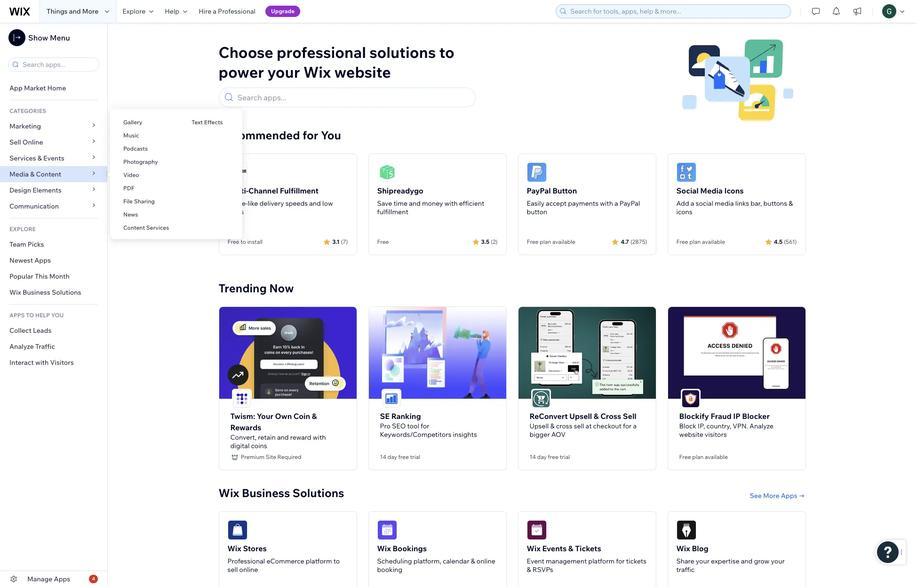 Task type: locate. For each thing, give the bounding box(es) containing it.
0 vertical spatial solutions
[[52, 288, 81, 297]]

1 vertical spatial business
[[242, 486, 290, 500]]

upgrade
[[271, 8, 295, 15]]

wix up wix stores logo
[[219, 486, 239, 500]]

1 vertical spatial upsell
[[530, 422, 549, 430]]

wix inside "wix bookings scheduling platform, calendar & online booking"
[[377, 544, 391, 553]]

booking
[[377, 565, 403, 574]]

2 free from the left
[[548, 453, 559, 460]]

traffic
[[677, 565, 695, 574]]

0 horizontal spatial trial
[[410, 453, 420, 460]]

sell inside reconvert upsell & cross sell upsell & cross sell at checkout for a bigger aov
[[574, 422, 584, 430]]

a inside paypal button easily accept payments with a paypal button
[[615, 199, 618, 208]]

choose
[[219, 43, 273, 62]]

content down the news
[[123, 224, 145, 231]]

business down the site on the bottom left of the page
[[242, 486, 290, 500]]

professional right hire
[[218, 7, 256, 16]]

apps to help you
[[9, 312, 64, 319]]

professional for stores
[[228, 557, 265, 565]]

professional inside wix stores professional ecommerce platform to sell online
[[228, 557, 265, 565]]

tickets
[[626, 557, 647, 565]]

1 horizontal spatial paypal
[[620, 199, 640, 208]]

0 vertical spatial content
[[36, 170, 61, 178]]

for inside se ranking pro seo tool for keywords/competitors insights
[[421, 422, 429, 430]]

buttons
[[764, 199, 788, 208]]

sidebar element
[[0, 23, 108, 587]]

2 vertical spatial apps
[[54, 575, 70, 583]]

professional down the stores
[[228, 557, 265, 565]]

and left grow
[[741, 557, 753, 565]]

paypal up easily
[[527, 186, 551, 195]]

0 vertical spatial wix business solutions
[[9, 288, 81, 297]]

1 free from the left
[[399, 453, 409, 460]]

events inside wix events & tickets event management platform for tickets & rsvps
[[542, 544, 567, 553]]

twism: your own coin & rewards icon image
[[233, 390, 251, 408]]

free to install
[[228, 238, 263, 245]]

0 horizontal spatial 14
[[380, 453, 386, 460]]

reward
[[290, 433, 311, 441]]

2 horizontal spatial apps
[[781, 491, 798, 500]]

se
[[380, 411, 390, 421]]

like
[[248, 199, 258, 208]]

trial for upsell
[[560, 453, 570, 460]]

1 vertical spatial to
[[241, 238, 246, 245]]

show menu
[[28, 33, 70, 42]]

1 vertical spatial website
[[680, 430, 704, 439]]

1 horizontal spatial free
[[548, 453, 559, 460]]

1 trial from the left
[[410, 453, 420, 460]]

sell inside reconvert upsell & cross sell upsell & cross sell at checkout for a bigger aov
[[623, 411, 637, 421]]

analyze up interact at the bottom
[[9, 342, 34, 351]]

day down 'bigger' at bottom right
[[537, 453, 547, 460]]

available
[[553, 238, 576, 245], [702, 238, 725, 245], [705, 453, 728, 460]]

cross
[[601, 411, 622, 421]]

sell down wix stores logo
[[228, 565, 238, 574]]

upsell down reconvert
[[530, 422, 549, 430]]

day for se
[[388, 453, 397, 460]]

1 horizontal spatial analyze
[[750, 422, 774, 430]]

with right the payments
[[600, 199, 613, 208]]

1 horizontal spatial 14
[[530, 453, 536, 460]]

multi-channel fulfillment logo image
[[228, 162, 247, 182]]

to inside choose professional solutions to power your wix website
[[439, 43, 455, 62]]

2 platform from the left
[[589, 557, 615, 565]]

at
[[586, 422, 592, 430]]

with
[[445, 199, 458, 208], [600, 199, 613, 208], [35, 358, 49, 367], [313, 433, 326, 441]]

links
[[736, 199, 749, 208]]

wix bookings logo image
[[377, 520, 397, 540]]

1 vertical spatial services
[[146, 224, 169, 231]]

for right the tool
[[421, 422, 429, 430]]

wix business solutions down this
[[9, 288, 81, 297]]

available for easily
[[553, 238, 576, 245]]

wix events & tickets logo image
[[527, 520, 547, 540]]

0 horizontal spatial business
[[23, 288, 50, 297]]

help button
[[159, 0, 193, 23]]

0 horizontal spatial upsell
[[530, 422, 549, 430]]

1 horizontal spatial online
[[477, 557, 496, 565]]

0 horizontal spatial your
[[268, 63, 300, 81]]

14 day free trial down "keywords/competitors"
[[380, 453, 420, 460]]

analyze down blocker
[[750, 422, 774, 430]]

leads
[[33, 326, 52, 335]]

a right checkout
[[633, 422, 637, 430]]

0 horizontal spatial wix business solutions
[[9, 288, 81, 297]]

0 vertical spatial analyze
[[9, 342, 34, 351]]

online
[[477, 557, 496, 565], [239, 565, 258, 574]]

0 vertical spatial upsell
[[570, 411, 592, 421]]

easily
[[527, 199, 545, 208]]

your
[[257, 411, 273, 421]]

seo
[[392, 422, 406, 430]]

grow
[[754, 557, 770, 565]]

2 trial from the left
[[560, 453, 570, 460]]

multi-channel fulfillment prime-like delivery speeds and low costs
[[228, 186, 333, 216]]

1 vertical spatial sell
[[228, 565, 238, 574]]

platform right the 'ecommerce'
[[306, 557, 332, 565]]

0 horizontal spatial paypal
[[527, 186, 551, 195]]

insights
[[453, 430, 477, 439]]

text effects link
[[179, 114, 243, 130]]

services & events link
[[0, 150, 107, 166]]

and left low
[[309, 199, 321, 208]]

1 vertical spatial wix business solutions
[[219, 486, 344, 500]]

0 vertical spatial sell
[[574, 422, 584, 430]]

button
[[527, 208, 548, 216]]

wix up the scheduling
[[377, 544, 391, 553]]

2 14 day free trial from the left
[[530, 453, 570, 460]]

0 horizontal spatial website
[[334, 63, 391, 81]]

website down blockify
[[680, 430, 704, 439]]

interact with visitors
[[9, 358, 74, 367]]

online down the stores
[[239, 565, 258, 574]]

1 horizontal spatial sell
[[623, 411, 637, 421]]

free
[[228, 238, 239, 245], [377, 238, 389, 245], [527, 238, 539, 245], [677, 238, 688, 245], [680, 453, 691, 460]]

business down popular this month
[[23, 288, 50, 297]]

and inside wix blog share your expertise and grow your traffic
[[741, 557, 753, 565]]

1 vertical spatial events
[[542, 544, 567, 553]]

available down the social
[[702, 238, 725, 245]]

popular
[[9, 272, 33, 281]]

1 14 from the left
[[380, 453, 386, 460]]

apps right see
[[781, 491, 798, 500]]

with inside shipreadygo save time and money with efficient fulfillment
[[445, 199, 458, 208]]

free for multi-channel fulfillment
[[228, 238, 239, 245]]

2 day from the left
[[537, 453, 547, 460]]

sell inside wix stores professional ecommerce platform to sell online
[[228, 565, 238, 574]]

& right buttons
[[789, 199, 793, 208]]

help
[[35, 312, 50, 319]]

solutions down required
[[293, 486, 344, 500]]

free plan available for easily
[[527, 238, 576, 245]]

wix down popular
[[9, 288, 21, 297]]

solutions inside wix business solutions link
[[52, 288, 81, 297]]

paypal button easily accept payments with a paypal button
[[527, 186, 640, 216]]

free for paypal button
[[527, 238, 539, 245]]

0 vertical spatial media
[[9, 170, 29, 178]]

events
[[43, 154, 64, 162], [542, 544, 567, 553]]

apps right manage
[[54, 575, 70, 583]]

wix down professional
[[303, 63, 331, 81]]

0 horizontal spatial platform
[[306, 557, 332, 565]]

for inside wix events & tickets event management platform for tickets & rsvps
[[616, 557, 625, 565]]

0 vertical spatial website
[[334, 63, 391, 81]]

with right reward
[[313, 433, 326, 441]]

website inside choose professional solutions to power your wix website
[[334, 63, 391, 81]]

available down 'accept'
[[553, 238, 576, 245]]

1 horizontal spatial search apps... field
[[235, 88, 471, 107]]

and right the retain on the left bottom of page
[[277, 433, 289, 441]]

0 vertical spatial business
[[23, 288, 50, 297]]

0 horizontal spatial analyze
[[9, 342, 34, 351]]

& inside twism: your own coin & rewards convert, retain and reward with digital coins
[[312, 411, 317, 421]]

1 horizontal spatial events
[[542, 544, 567, 553]]

1 horizontal spatial 14 day free trial
[[530, 453, 570, 460]]

&
[[38, 154, 42, 162], [30, 170, 35, 178], [789, 199, 793, 208], [312, 411, 317, 421], [594, 411, 599, 421], [551, 422, 555, 430], [569, 544, 574, 553], [471, 557, 475, 565], [527, 565, 531, 574]]

trial down "keywords/competitors"
[[410, 453, 420, 460]]

0 vertical spatial apps
[[34, 256, 51, 265]]

available for icons
[[702, 238, 725, 245]]

photography link
[[110, 154, 179, 170]]

1 horizontal spatial apps
[[54, 575, 70, 583]]

2 vertical spatial to
[[334, 557, 340, 565]]

wix inside wix stores professional ecommerce platform to sell online
[[228, 544, 241, 553]]

free plan available down button
[[527, 238, 576, 245]]

a
[[213, 7, 217, 16], [615, 199, 618, 208], [691, 199, 695, 208], [633, 422, 637, 430]]

1 horizontal spatial business
[[242, 486, 290, 500]]

1 vertical spatial more
[[764, 491, 780, 500]]

a inside reconvert upsell & cross sell upsell & cross sell at checkout for a bigger aov
[[633, 422, 637, 430]]

wix blog share your expertise and grow your traffic
[[677, 544, 785, 574]]

and right time
[[409, 199, 421, 208]]

search apps... field up "home"
[[20, 58, 96, 71]]

1 horizontal spatial website
[[680, 430, 704, 439]]

1 horizontal spatial trial
[[560, 453, 570, 460]]

Search for tools, apps, help & more... field
[[568, 5, 788, 18]]

free for social media icons
[[677, 238, 688, 245]]

1 platform from the left
[[306, 557, 332, 565]]

0 horizontal spatial content
[[36, 170, 61, 178]]

you
[[51, 312, 64, 319]]

free
[[399, 453, 409, 460], [548, 453, 559, 460]]

services & events
[[9, 154, 64, 162]]

1 horizontal spatial content
[[123, 224, 145, 231]]

reconvert upsell & cross sell icon image
[[532, 390, 550, 408]]

more right see
[[764, 491, 780, 500]]

0 horizontal spatial services
[[9, 154, 36, 162]]

media up the social
[[701, 186, 723, 195]]

1 horizontal spatial platform
[[589, 557, 615, 565]]

blockify
[[680, 411, 709, 421]]

trial for ranking
[[410, 453, 420, 460]]

content inside sidebar element
[[36, 170, 61, 178]]

0 vertical spatial events
[[43, 154, 64, 162]]

services down sell online
[[9, 154, 36, 162]]

with right 'money'
[[445, 199, 458, 208]]

free down icons
[[677, 238, 688, 245]]

1 vertical spatial analyze
[[750, 422, 774, 430]]

0 vertical spatial to
[[439, 43, 455, 62]]

content up elements
[[36, 170, 61, 178]]

business
[[23, 288, 50, 297], [242, 486, 290, 500]]

& up management on the bottom right of the page
[[569, 544, 574, 553]]

marketing
[[9, 122, 41, 130]]

solutions down "month" in the left top of the page
[[52, 288, 81, 297]]

1 vertical spatial professional
[[228, 557, 265, 565]]

free left install
[[228, 238, 239, 245]]

& inside social media icons add a social media links bar, buttons & icons
[[789, 199, 793, 208]]

events up management on the bottom right of the page
[[542, 544, 567, 553]]

newest apps
[[9, 256, 51, 265]]

search apps... field down choose professional solutions to power your wix website
[[235, 88, 471, 107]]

checkout
[[593, 422, 622, 430]]

paypal up 4.7 (2875)
[[620, 199, 640, 208]]

rsvps
[[533, 565, 553, 574]]

1 horizontal spatial services
[[146, 224, 169, 231]]

more right things
[[82, 7, 99, 16]]

0 vertical spatial search apps... field
[[20, 58, 96, 71]]

& right calendar
[[471, 557, 475, 565]]

events inside services & events link
[[43, 154, 64, 162]]

1 horizontal spatial upsell
[[570, 411, 592, 421]]

14 down 'bigger' at bottom right
[[530, 453, 536, 460]]

for left tickets
[[616, 557, 625, 565]]

sell left at
[[574, 422, 584, 430]]

& up design elements
[[30, 170, 35, 178]]

twism:
[[230, 411, 255, 421]]

website down solutions on the top of the page
[[334, 63, 391, 81]]

plan down ip,
[[693, 453, 704, 460]]

your down blog
[[696, 557, 710, 565]]

your inside choose professional solutions to power your wix website
[[268, 63, 300, 81]]

0 horizontal spatial 14 day free trial
[[380, 453, 420, 460]]

shipreadygo save time and money with efficient fulfillment
[[377, 186, 485, 216]]

wix inside choose professional solutions to power your wix website
[[303, 63, 331, 81]]

free down fulfillment
[[377, 238, 389, 245]]

wix inside sidebar element
[[9, 288, 21, 297]]

online right calendar
[[477, 557, 496, 565]]

fraud
[[711, 411, 732, 421]]

recommended for you
[[219, 128, 341, 142]]

with inside sidebar element
[[35, 358, 49, 367]]

0 horizontal spatial more
[[82, 7, 99, 16]]

day down seo
[[388, 453, 397, 460]]

1 14 day free trial from the left
[[380, 453, 420, 460]]

0 horizontal spatial sell
[[228, 565, 238, 574]]

free down "keywords/competitors"
[[399, 453, 409, 460]]

sell
[[9, 138, 21, 146], [623, 411, 637, 421]]

0 horizontal spatial search apps... field
[[20, 58, 96, 71]]

a inside social media icons add a social media links bar, buttons & icons
[[691, 199, 695, 208]]

0 horizontal spatial events
[[43, 154, 64, 162]]

and inside shipreadygo save time and money with efficient fulfillment
[[409, 199, 421, 208]]

apps up this
[[34, 256, 51, 265]]

(2875)
[[631, 238, 648, 245]]

1 horizontal spatial wix business solutions
[[219, 486, 344, 500]]

to inside wix stores professional ecommerce platform to sell online
[[334, 557, 340, 565]]

with down traffic
[[35, 358, 49, 367]]

& left rsvps
[[527, 565, 531, 574]]

free down button
[[527, 238, 539, 245]]

with inside twism: your own coin & rewards convert, retain and reward with digital coins
[[313, 433, 326, 441]]

1 vertical spatial paypal
[[620, 199, 640, 208]]

free down block
[[680, 453, 691, 460]]

sell right the cross
[[623, 411, 637, 421]]

analyze traffic link
[[0, 338, 107, 354]]

0 horizontal spatial free
[[399, 453, 409, 460]]

0 vertical spatial services
[[9, 154, 36, 162]]

Search apps... field
[[20, 58, 96, 71], [235, 88, 471, 107]]

wix business solutions inside sidebar element
[[9, 288, 81, 297]]

wix up event
[[527, 544, 541, 553]]

free for reconvert
[[548, 453, 559, 460]]

0 horizontal spatial online
[[239, 565, 258, 574]]

more
[[82, 7, 99, 16], [764, 491, 780, 500]]

0 vertical spatial professional
[[218, 7, 256, 16]]

1 horizontal spatial day
[[537, 453, 547, 460]]

app market home
[[9, 84, 66, 92]]

blockify fraud ip blocker block ip, country, vpn. analyze website visitors
[[680, 411, 774, 439]]

free down the "aov"
[[548, 453, 559, 460]]

platform
[[306, 557, 332, 565], [589, 557, 615, 565]]

a right the payments
[[615, 199, 618, 208]]

upsell up at
[[570, 411, 592, 421]]

your right power
[[268, 63, 300, 81]]

and right things
[[69, 7, 81, 16]]

costs
[[228, 208, 244, 216]]

platform down "tickets"
[[589, 557, 615, 565]]

expertise
[[711, 557, 740, 565]]

wix business solutions down required
[[219, 486, 344, 500]]

button
[[553, 186, 577, 195]]

social
[[696, 199, 714, 208]]

save
[[377, 199, 392, 208]]

tool
[[407, 422, 419, 430]]

plan for easily
[[540, 238, 551, 245]]

money
[[422, 199, 443, 208]]

1 day from the left
[[388, 453, 397, 460]]

1 horizontal spatial solutions
[[293, 486, 344, 500]]

0 horizontal spatial media
[[9, 170, 29, 178]]

text
[[192, 119, 203, 126]]

with inside paypal button easily accept payments with a paypal button
[[600, 199, 613, 208]]

popular this month link
[[0, 268, 107, 284]]

analyze inside blockify fraud ip blocker block ip, country, vpn. analyze website visitors
[[750, 422, 774, 430]]

free plan available for icons
[[677, 238, 725, 245]]

services
[[9, 154, 36, 162], [146, 224, 169, 231]]

categories
[[9, 107, 46, 114]]

sell
[[574, 422, 584, 430], [228, 565, 238, 574]]

plan down icons
[[690, 238, 701, 245]]

free plan available down visitors
[[680, 453, 728, 460]]

1 vertical spatial sell
[[623, 411, 637, 421]]

wix blog logo image
[[677, 520, 696, 540]]

14 down pro in the bottom of the page
[[380, 453, 386, 460]]

twism: your own coin & rewards poster image
[[219, 307, 357, 399]]

wix up share
[[677, 544, 691, 553]]

services down news link
[[146, 224, 169, 231]]

blockify fraud ip blocker icon image
[[682, 390, 700, 408]]

0 horizontal spatial day
[[388, 453, 397, 460]]

business inside sidebar element
[[23, 288, 50, 297]]

1 vertical spatial media
[[701, 186, 723, 195]]

a right add
[[691, 199, 695, 208]]

& right coin
[[312, 411, 317, 421]]

2 horizontal spatial to
[[439, 43, 455, 62]]

plan down button
[[540, 238, 551, 245]]

1 horizontal spatial to
[[334, 557, 340, 565]]

2 14 from the left
[[530, 453, 536, 460]]

sell left online
[[9, 138, 21, 146]]

your right grow
[[771, 557, 785, 565]]

14 day free trial down the "aov"
[[530, 453, 570, 460]]

newest
[[9, 256, 33, 265]]

reconvert upsell & cross sell upsell & cross sell at checkout for a bigger aov
[[530, 411, 637, 439]]

1 horizontal spatial media
[[701, 186, 723, 195]]

0 horizontal spatial solutions
[[52, 288, 81, 297]]

solutions
[[52, 288, 81, 297], [293, 486, 344, 500]]

4.5
[[774, 238, 783, 245]]

wix inside wix events & tickets event management platform for tickets & rsvps
[[527, 544, 541, 553]]

day
[[388, 453, 397, 460], [537, 453, 547, 460]]

wix down wix stores logo
[[228, 544, 241, 553]]

events down the sell online link
[[43, 154, 64, 162]]

shipreadygo
[[377, 186, 424, 195]]

for inside reconvert upsell & cross sell upsell & cross sell at checkout for a bigger aov
[[623, 422, 632, 430]]

trial down the "aov"
[[560, 453, 570, 460]]

website
[[334, 63, 391, 81], [680, 430, 704, 439]]

0 horizontal spatial apps
[[34, 256, 51, 265]]

ecommerce
[[267, 557, 304, 565]]

for right checkout
[[623, 422, 632, 430]]

0 horizontal spatial sell
[[9, 138, 21, 146]]

for left you on the top of page
[[303, 128, 318, 142]]

se ranking icon image
[[382, 390, 400, 408]]

hire a professional
[[199, 7, 256, 16]]

1 horizontal spatial sell
[[574, 422, 584, 430]]

news link
[[110, 207, 179, 223]]

text effects
[[192, 119, 223, 126]]

3.1 (7)
[[333, 238, 348, 245]]

4.7 (2875)
[[621, 238, 648, 245]]

professional inside hire a professional link
[[218, 7, 256, 16]]

media up design
[[9, 170, 29, 178]]

0 vertical spatial sell
[[9, 138, 21, 146]]

free plan available down icons
[[677, 238, 725, 245]]

team
[[9, 240, 26, 249]]



Task type: describe. For each thing, give the bounding box(es) containing it.
free for se
[[399, 453, 409, 460]]

market
[[24, 84, 46, 92]]

team picks
[[9, 240, 44, 249]]

sell inside sidebar element
[[9, 138, 21, 146]]

wix inside wix blog share your expertise and grow your traffic
[[677, 544, 691, 553]]

& inside "wix bookings scheduling platform, calendar & online booking"
[[471, 557, 475, 565]]

4
[[92, 576, 95, 582]]

now
[[269, 281, 294, 295]]

shipreadygo logo image
[[377, 162, 397, 182]]

add
[[677, 199, 689, 208]]

collect leads link
[[0, 322, 107, 338]]

communication link
[[0, 198, 107, 214]]

share
[[677, 557, 695, 565]]

1 vertical spatial search apps... field
[[235, 88, 471, 107]]

design elements link
[[0, 182, 107, 198]]

website inside blockify fraud ip blocker block ip, country, vpn. analyze website visitors
[[680, 430, 704, 439]]

media
[[715, 199, 734, 208]]

0 horizontal spatial to
[[241, 238, 246, 245]]

install
[[247, 238, 263, 245]]

1 vertical spatial content
[[123, 224, 145, 231]]

search apps... field inside sidebar element
[[20, 58, 96, 71]]

convert,
[[230, 433, 257, 441]]

fulfillment
[[377, 208, 408, 216]]

social media icons logo image
[[677, 162, 696, 182]]

blockify fraud ip blocker poster image
[[668, 307, 806, 399]]

block
[[680, 422, 697, 430]]

14 day free trial for se
[[380, 453, 420, 460]]

wix stores logo image
[[228, 520, 247, 540]]

things
[[47, 7, 68, 16]]

plan for icons
[[690, 238, 701, 245]]

explore
[[123, 7, 146, 16]]

platform,
[[414, 557, 441, 565]]

popular this month
[[9, 272, 70, 281]]

explore
[[9, 225, 36, 233]]

trending now
[[219, 281, 294, 295]]

icons
[[725, 186, 744, 195]]

trending
[[219, 281, 267, 295]]

(2)
[[491, 238, 498, 245]]

0 vertical spatial more
[[82, 7, 99, 16]]

14 for se
[[380, 453, 386, 460]]

sell online link
[[0, 134, 107, 150]]

podcasts
[[123, 145, 148, 152]]

interact with visitors link
[[0, 354, 107, 370]]

gallery link
[[110, 114, 179, 130]]

channel
[[249, 186, 278, 195]]

blog
[[692, 544, 709, 553]]

& left the cross
[[594, 411, 599, 421]]

country,
[[707, 422, 732, 430]]

time
[[394, 199, 408, 208]]

a right hire
[[213, 7, 217, 16]]

twism: your own coin & rewards convert, retain and reward with digital coins
[[230, 411, 326, 450]]

help
[[165, 7, 179, 16]]

analyze inside sidebar element
[[9, 342, 34, 351]]

& up media & content at left top
[[38, 154, 42, 162]]

to
[[26, 312, 34, 319]]

stores
[[243, 544, 267, 553]]

effects
[[204, 119, 223, 126]]

0 vertical spatial paypal
[[527, 186, 551, 195]]

rewards
[[230, 423, 261, 432]]

manage apps
[[27, 575, 70, 583]]

newest apps link
[[0, 252, 107, 268]]

platform inside wix stores professional ecommerce platform to sell online
[[306, 557, 332, 565]]

premium site required
[[241, 453, 302, 460]]

online
[[23, 138, 43, 146]]

1 vertical spatial apps
[[781, 491, 798, 500]]

platform inside wix events & tickets event management platform for tickets & rsvps
[[589, 557, 615, 565]]

apps for manage apps
[[54, 575, 70, 583]]

media inside media & content link
[[9, 170, 29, 178]]

interact
[[9, 358, 34, 367]]

home
[[47, 84, 66, 92]]

online inside wix stores professional ecommerce platform to sell online
[[239, 565, 258, 574]]

and inside multi-channel fulfillment prime-like delivery speeds and low costs
[[309, 199, 321, 208]]

speeds
[[286, 199, 308, 208]]

digital
[[230, 441, 250, 450]]

media & content link
[[0, 166, 107, 182]]

delivery
[[260, 199, 284, 208]]

pdf link
[[110, 180, 179, 196]]

1 vertical spatial solutions
[[293, 486, 344, 500]]

se ranking poster image
[[369, 307, 506, 399]]

14 day free trial for reconvert
[[530, 453, 570, 460]]

professional for a
[[218, 7, 256, 16]]

multi-
[[228, 186, 249, 195]]

2 horizontal spatial your
[[771, 557, 785, 565]]

choose professional solutions to power your wix website
[[219, 43, 455, 81]]

day for reconvert
[[537, 453, 547, 460]]

wix bookings scheduling platform, calendar & online booking
[[377, 544, 496, 574]]

ranking
[[391, 411, 421, 421]]

content services
[[123, 224, 169, 231]]

collect
[[9, 326, 31, 335]]

wix stores professional ecommerce platform to sell online
[[228, 544, 340, 574]]

calendar
[[443, 557, 470, 565]]

menu
[[50, 33, 70, 42]]

design
[[9, 186, 31, 194]]

traffic
[[35, 342, 55, 351]]

music link
[[110, 128, 179, 144]]

blocker
[[743, 411, 770, 421]]

this
[[35, 272, 48, 281]]

media & content
[[9, 170, 61, 178]]

low
[[322, 199, 333, 208]]

accept
[[546, 199, 567, 208]]

1 horizontal spatial more
[[764, 491, 780, 500]]

marketing link
[[0, 118, 107, 134]]

music
[[123, 132, 139, 139]]

apps for newest apps
[[34, 256, 51, 265]]

file sharing
[[123, 198, 155, 205]]

14 for reconvert
[[530, 453, 536, 460]]

show
[[28, 33, 48, 42]]

services inside sidebar element
[[9, 154, 36, 162]]

month
[[49, 272, 70, 281]]

file sharing link
[[110, 193, 179, 209]]

1 horizontal spatial your
[[696, 557, 710, 565]]

available down visitors
[[705, 453, 728, 460]]

app
[[9, 84, 23, 92]]

and inside twism: your own coin & rewards convert, retain and reward with digital coins
[[277, 433, 289, 441]]

picks
[[28, 240, 44, 249]]

recommended
[[219, 128, 300, 142]]

efficient
[[459, 199, 485, 208]]

upgrade button
[[265, 6, 300, 17]]

reconvert upsell & cross sell poster image
[[519, 307, 656, 399]]

se ranking pro seo tool for keywords/competitors insights
[[380, 411, 477, 439]]

video
[[123, 171, 139, 178]]

online inside "wix bookings scheduling platform, calendar & online booking"
[[477, 557, 496, 565]]

media inside social media icons add a social media links bar, buttons & icons
[[701, 186, 723, 195]]

& down reconvert
[[551, 422, 555, 430]]

scheduling
[[377, 557, 412, 565]]

3.5
[[481, 238, 490, 245]]

aov
[[552, 430, 566, 439]]

paypal button logo image
[[527, 162, 547, 182]]



Task type: vqa. For each thing, say whether or not it's contained in the screenshot.
Professional
yes



